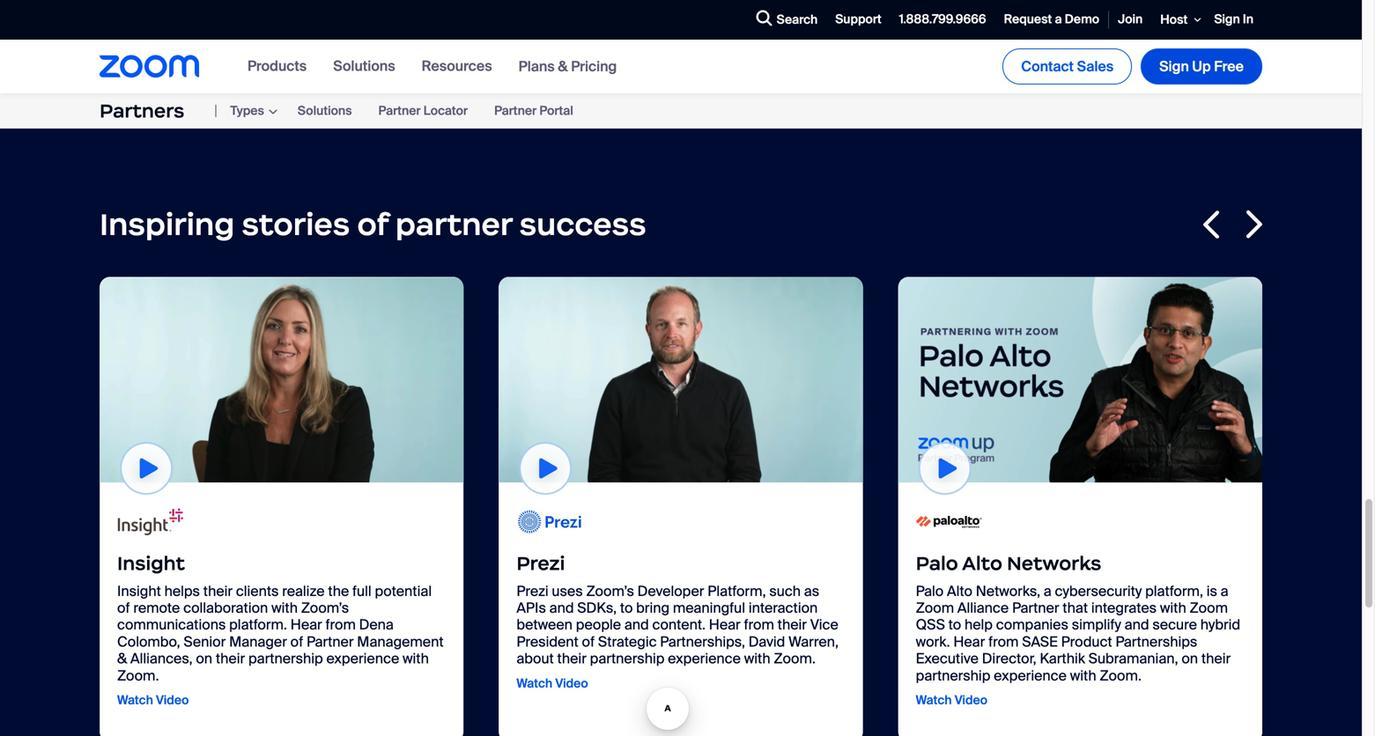 Task type: vqa. For each thing, say whether or not it's contained in the screenshot.
Rooms
no



Task type: describe. For each thing, give the bounding box(es) containing it.
management
[[357, 633, 444, 652]]

to inside ​​palo alto networks, a cybersecurity platform, is a zoom alliance partner that integrates with zoom qss to help companies simplify and secure hybrid work. hear from sase product partnerships executive director, karthik subramanian, on their partnership experience with zoom. watch video
[[949, 616, 962, 635]]

zoom. inside prezi uses zoom's developer platform, such as apis and sdks, to bring meaningful interaction between people and content. hear from their vice president of strategic partnerships, david warren, about their partnership experience with zoom. watch video
[[774, 650, 816, 668]]

inspiring stories of partner success
[[100, 205, 646, 244]]

partner inside insight helps their clients realize the full potential of remote collaboration with zoom's communications platform. hear from dena colombo, senior manager of partner management & alliances, on their partnership experience with zoom. watch video
[[307, 633, 354, 652]]

to inside prezi uses zoom's developer platform, such as apis and sdks, to bring meaningful interaction between people and content. hear from their vice president of strategic partnerships, david warren, about their partnership experience with zoom. watch video
[[620, 599, 633, 618]]

full
[[353, 582, 372, 601]]

support link
[[827, 1, 891, 39]]

on inside insight helps their clients realize the full potential of remote collaboration with zoom's communications platform. hear from dena colombo, senior manager of partner management & alliances, on their partnership experience with zoom. watch video
[[196, 650, 212, 668]]

uses
[[552, 582, 583, 601]]

types button
[[230, 103, 264, 119]]

platform.
[[229, 616, 287, 635]]

networks
[[1007, 552, 1102, 576]]

paloalto networks image
[[916, 500, 982, 544]]

1 zoom from the left
[[916, 599, 954, 618]]

video inside insight helps their clients realize the full potential of remote collaboration with zoom's communications platform. hear from dena colombo, senior manager of partner management & alliances, on their partnership experience with zoom. watch video
[[156, 693, 189, 709]]

david
[[749, 633, 785, 652]]

with inside prezi uses zoom's developer platform, such as apis and sdks, to bring meaningful interaction between people and content. hear from their vice president of strategic partnerships, david warren, about their partnership experience with zoom. watch video
[[744, 650, 771, 668]]

partners
[[100, 99, 184, 123]]

support
[[836, 11, 882, 27]]

partner portal link
[[494, 103, 573, 119]]

work.
[[916, 633, 950, 652]]

insight image
[[100, 277, 464, 483]]

from inside ​​palo alto networks, a cybersecurity platform, is a zoom alliance partner that integrates with zoom qss to help companies simplify and secure hybrid work. hear from sase product partnerships executive director, karthik subramanian, on their partnership experience with zoom. watch video
[[989, 633, 1019, 652]]

& inside insight helps their clients realize the full potential of remote collaboration with zoom's communications platform. hear from dena colombo, senior manager of partner management & alliances, on their partnership experience with zoom. watch video
[[117, 650, 127, 668]]

partnerships,
[[660, 633, 745, 652]]

warren,
[[789, 633, 839, 652]]

video inside prezi uses zoom's developer platform, such as apis and sdks, to bring meaningful interaction between people and content. hear from their vice president of strategic partnerships, david warren, about their partnership experience with zoom. watch video
[[555, 676, 588, 692]]

content.
[[652, 616, 706, 635]]

alto for ​​palo
[[947, 582, 973, 601]]

search image
[[757, 10, 772, 26]]

alliance
[[958, 599, 1009, 618]]

portal
[[540, 103, 573, 119]]

partner
[[396, 205, 512, 244]]

networks,
[[976, 582, 1041, 601]]

solutions link
[[298, 103, 352, 119]]

​​palo alto networks, a cybersecurity platform, is a zoom alliance partner that integrates with zoom qss to help companies simplify and secure hybrid work. hear from sase product partnerships executive director, karthik subramanian, on their partnership experience with zoom. watch video
[[916, 582, 1241, 709]]

apis
[[517, 599, 546, 618]]

prezi for prezi
[[517, 552, 565, 576]]

sign up free
[[1160, 57, 1244, 76]]

of right manager
[[291, 633, 303, 652]]

search image
[[757, 10, 772, 26]]

resources
[[422, 57, 492, 75]]

remote
[[133, 599, 180, 618]]

up
[[1193, 57, 1211, 76]]

pricing
[[571, 57, 617, 76]]

partner left locator at top
[[378, 103, 421, 119]]

sase
[[1022, 633, 1058, 652]]

such
[[770, 582, 801, 601]]

palo
[[916, 552, 958, 576]]

1 horizontal spatial and
[[625, 616, 649, 635]]

insight for insight
[[117, 552, 185, 576]]

request a demo link
[[995, 1, 1109, 39]]

colombo,
[[117, 633, 180, 652]]

hear inside insight helps their clients realize the full potential of remote collaboration with zoom's communications platform. hear from dena colombo, senior manager of partner management & alliances, on their partnership experience with zoom. watch video
[[291, 616, 322, 635]]

carousel navigation element
[[1190, 199, 1276, 251]]

sales
[[1077, 57, 1114, 76]]

qss
[[916, 616, 945, 635]]

secure
[[1153, 616, 1197, 635]]

from inside prezi uses zoom's developer platform, such as apis and sdks, to bring meaningful interaction between people and content. hear from their vice president of strategic partnerships, david warren, about their partnership experience with zoom. watch video
[[744, 616, 774, 635]]

of right the stories
[[357, 205, 388, 244]]

interaction
[[749, 599, 818, 618]]

solutions button
[[333, 57, 395, 75]]

sign for sign up free
[[1160, 57, 1189, 76]]

partner portal
[[494, 103, 573, 119]]

people
[[576, 616, 621, 635]]

video inside ​​palo alto networks, a cybersecurity platform, is a zoom alliance partner that integrates with zoom qss to help companies simplify and secure hybrid work. hear from sase product partnerships executive director, karthik subramanian, on their partnership experience with zoom. watch video
[[955, 693, 988, 709]]

prezi image
[[499, 277, 863, 483]]

executive
[[916, 650, 979, 668]]

clients
[[236, 582, 279, 601]]

request a demo
[[1004, 11, 1100, 27]]

partner locator
[[378, 103, 468, 119]]

hear inside ​​palo alto networks, a cybersecurity platform, is a zoom alliance partner that integrates with zoom qss to help companies simplify and secure hybrid work. hear from sase product partnerships executive director, karthik subramanian, on their partnership experience with zoom. watch video
[[954, 633, 985, 652]]

partner locator link
[[378, 103, 468, 119]]

experience inside ​​palo alto networks, a cybersecurity platform, is a zoom alliance partner that integrates with zoom qss to help companies simplify and secure hybrid work. hear from sase product partnerships executive director, karthik subramanian, on their partnership experience with zoom. watch video
[[994, 667, 1067, 685]]

products button
[[248, 57, 307, 75]]

karthik
[[1040, 650, 1085, 668]]

meaningful
[[673, 599, 746, 618]]

cybersecurity
[[1055, 582, 1142, 601]]

resources button
[[422, 57, 492, 75]]

dena
[[359, 616, 394, 635]]

products
[[248, 57, 307, 75]]

prezi logo image
[[517, 500, 583, 544]]

1.888.799.9666
[[899, 11, 987, 27]]

search
[[777, 11, 818, 28]]

locator
[[424, 103, 468, 119]]

collaboration
[[183, 599, 268, 618]]

partnership inside insight helps their clients realize the full potential of remote collaboration with zoom's communications platform. hear from dena colombo, senior manager of partner management & alliances, on their partnership experience with zoom. watch video
[[248, 650, 323, 668]]

realize
[[282, 582, 325, 601]]

solutions for solutions 'link'
[[298, 103, 352, 119]]

alto for palo
[[962, 552, 1003, 576]]

on inside ​​palo alto networks, a cybersecurity platform, is a zoom alliance partner that integrates with zoom qss to help companies simplify and secure hybrid work. hear from sase product partnerships executive director, karthik subramanian, on their partnership experience with zoom. watch video
[[1182, 650, 1198, 668]]

plans
[[519, 57, 555, 76]]

insight logo image
[[117, 500, 183, 544]]



Task type: locate. For each thing, give the bounding box(es) containing it.
on right the alliances,
[[196, 650, 212, 668]]

partnership down work.
[[916, 667, 991, 685]]

2 insight from the top
[[117, 582, 161, 601]]

and right the people
[[625, 616, 649, 635]]

with down potential
[[403, 650, 429, 668]]

zoom. down product
[[1100, 667, 1142, 685]]

sign for sign in
[[1215, 11, 1240, 27]]

senior
[[184, 633, 226, 652]]

from
[[326, 616, 356, 635], [744, 616, 774, 635], [989, 633, 1019, 652]]

of left remote
[[117, 599, 130, 618]]

1 horizontal spatial from
[[744, 616, 774, 635]]

0 horizontal spatial zoom.
[[117, 667, 159, 685]]

0 horizontal spatial zoom
[[916, 599, 954, 618]]

that
[[1063, 599, 1088, 618]]

zoom's
[[586, 582, 634, 601], [301, 599, 349, 618]]

a left demo
[[1055, 11, 1062, 27]]

1 vertical spatial solutions
[[298, 103, 352, 119]]

simplify
[[1072, 616, 1122, 635]]

experience
[[326, 650, 399, 668], [668, 650, 741, 668], [994, 667, 1067, 685]]

1.888.799.9666 link
[[891, 1, 995, 39]]

prezi inside prezi uses zoom's developer platform, such as apis and sdks, to bring meaningful interaction between people and content. hear from their vice president of strategic partnerships, david warren, about their partnership experience with zoom. watch video
[[517, 582, 549, 601]]

0 horizontal spatial sign
[[1160, 57, 1189, 76]]

0 vertical spatial alto
[[962, 552, 1003, 576]]

insight left helps
[[117, 582, 161, 601]]

2 on from the left
[[1182, 650, 1198, 668]]

watch inside ​​palo alto networks, a cybersecurity platform, is a zoom alliance partner that integrates with zoom qss to help companies simplify and secure hybrid work. hear from sase product partnerships executive director, karthik subramanian, on their partnership experience with zoom. watch video
[[916, 693, 952, 709]]

0 horizontal spatial zoom's
[[301, 599, 349, 618]]

solutions
[[333, 57, 395, 75], [298, 103, 352, 119]]

0 vertical spatial prezi
[[517, 552, 565, 576]]

watch down the executive
[[916, 693, 952, 709]]

watch down the alliances,
[[117, 693, 153, 709]]

the
[[328, 582, 349, 601]]

​​palo
[[916, 582, 944, 601]]

partner left the portal
[[494, 103, 537, 119]]

plans & pricing
[[519, 57, 617, 76]]

their right about
[[557, 650, 587, 668]]

zoom
[[916, 599, 954, 618], [1190, 599, 1228, 618]]

zoom's left the full
[[301, 599, 349, 618]]

prezi left uses
[[517, 582, 549, 601]]

hear right work.
[[954, 633, 985, 652]]

2 horizontal spatial a
[[1221, 582, 1229, 601]]

subramanian,
[[1089, 650, 1179, 668]]

1 horizontal spatial to
[[949, 616, 962, 635]]

from down the
[[326, 616, 356, 635]]

zoom. down colombo,
[[117, 667, 159, 685]]

video down president
[[555, 676, 588, 692]]

strategic
[[598, 633, 657, 652]]

0 horizontal spatial and
[[550, 599, 574, 618]]

2 zoom from the left
[[1190, 599, 1228, 618]]

help
[[965, 616, 993, 635]]

hear inside prezi uses zoom's developer platform, such as apis and sdks, to bring meaningful interaction between people and content. hear from their vice president of strategic partnerships, david warren, about their partnership experience with zoom. watch video
[[709, 616, 741, 635]]

0 horizontal spatial from
[[326, 616, 356, 635]]

0 vertical spatial sign
[[1215, 11, 1240, 27]]

as
[[804, 582, 820, 601]]

partnership inside prezi uses zoom's developer platform, such as apis and sdks, to bring meaningful interaction between people and content. hear from their vice president of strategic partnerships, david warren, about their partnership experience with zoom. watch video
[[590, 650, 665, 668]]

video
[[555, 676, 588, 692], [156, 693, 189, 709], [955, 693, 988, 709]]

zoom up partnerships
[[1190, 599, 1228, 618]]

to left help
[[949, 616, 962, 635]]

to left bring
[[620, 599, 633, 618]]

their down platform.
[[216, 650, 245, 668]]

insight down the insight logo
[[117, 552, 185, 576]]

2 horizontal spatial hear
[[954, 633, 985, 652]]

0 horizontal spatial to
[[620, 599, 633, 618]]

partner inside ​​palo alto networks, a cybersecurity platform, is a zoom alliance partner that integrates with zoom qss to help companies simplify and secure hybrid work. hear from sase product partnerships executive director, karthik subramanian, on their partnership experience with zoom. watch video
[[1012, 599, 1060, 618]]

of
[[357, 205, 388, 244], [117, 599, 130, 618], [291, 633, 303, 652], [582, 633, 595, 652]]

1 horizontal spatial zoom's
[[586, 582, 634, 601]]

experience down content.
[[668, 650, 741, 668]]

request
[[1004, 11, 1052, 27]]

zoom. down vice
[[774, 650, 816, 668]]

watch down about
[[517, 676, 553, 692]]

inspiring
[[100, 205, 235, 244]]

1 vertical spatial alto
[[947, 582, 973, 601]]

2 horizontal spatial and
[[1125, 616, 1150, 635]]

potential
[[375, 582, 432, 601]]

1 horizontal spatial watch
[[517, 676, 553, 692]]

experience inside insight helps their clients realize the full potential of remote collaboration with zoom's communications platform. hear from dena colombo, senior manager of partner management & alliances, on their partnership experience with zoom. watch video
[[326, 650, 399, 668]]

zoom logo image
[[100, 55, 199, 78]]

and up subramanian,
[[1125, 616, 1150, 635]]

hear down platform,
[[709, 616, 741, 635]]

alto inside ​​palo alto networks, a cybersecurity platform, is a zoom alliance partner that integrates with zoom qss to help companies simplify and secure hybrid work. hear from sase product partnerships executive director, karthik subramanian, on their partnership experience with zoom. watch video
[[947, 582, 973, 601]]

insight inside insight helps their clients realize the full potential of remote collaboration with zoom's communications platform. hear from dena colombo, senior manager of partner management & alliances, on their partnership experience with zoom. watch video
[[117, 582, 161, 601]]

in
[[1243, 11, 1254, 27]]

partners link
[[100, 99, 184, 123]]

0 vertical spatial &
[[558, 57, 568, 76]]

partner left dena
[[307, 633, 354, 652]]

free
[[1214, 57, 1244, 76]]

palo alto networks
[[916, 552, 1102, 576]]

with down product
[[1070, 667, 1097, 685]]

contact sales link
[[1003, 48, 1132, 85]]

0 horizontal spatial video
[[156, 693, 189, 709]]

experience down dena
[[326, 650, 399, 668]]

watch inside prezi uses zoom's developer platform, such as apis and sdks, to bring meaningful interaction between people and content. hear from their vice president of strategic partnerships, david warren, about their partnership experience with zoom. watch video
[[517, 676, 553, 692]]

solutions for solutions button on the left of the page
[[333, 57, 395, 75]]

insight helps their clients realize the full potential of remote collaboration with zoom's communications platform. hear from dena colombo, senior manager of partner management & alliances, on their partnership experience with zoom. watch video
[[117, 582, 444, 709]]

0 horizontal spatial partnership
[[248, 650, 323, 668]]

1 on from the left
[[196, 650, 212, 668]]

with
[[271, 599, 298, 618], [1160, 599, 1187, 618], [403, 650, 429, 668], [744, 650, 771, 668], [1070, 667, 1097, 685]]

alliances,
[[130, 650, 193, 668]]

of inside prezi uses zoom's developer platform, such as apis and sdks, to bring meaningful interaction between people and content. hear from their vice president of strategic partnerships, david warren, about their partnership experience with zoom. watch video
[[582, 633, 595, 652]]

their
[[203, 582, 233, 601], [778, 616, 807, 635], [216, 650, 245, 668], [557, 650, 587, 668], [1202, 650, 1231, 668]]

success
[[520, 205, 646, 244]]

zoom up work.
[[916, 599, 954, 618]]

with up partnerships
[[1160, 599, 1187, 618]]

hear
[[291, 616, 322, 635], [709, 616, 741, 635], [954, 633, 985, 652]]

1 horizontal spatial &
[[558, 57, 568, 76]]

& left the alliances,
[[117, 650, 127, 668]]

prezi up uses
[[517, 552, 565, 576]]

prezi for prezi uses zoom's developer platform, such as apis and sdks, to bring meaningful interaction between people and content. hear from their vice president of strategic partnerships, david warren, about their partnership experience with zoom. watch video
[[517, 582, 549, 601]]

zoom's inside prezi uses zoom's developer platform, such as apis and sdks, to bring meaningful interaction between people and content. hear from their vice president of strategic partnerships, david warren, about their partnership experience with zoom. watch video
[[586, 582, 634, 601]]

1 vertical spatial prezi
[[517, 582, 549, 601]]

solutions down solutions button on the left of the page
[[298, 103, 352, 119]]

1 horizontal spatial experience
[[668, 650, 741, 668]]

0 horizontal spatial on
[[196, 650, 212, 668]]

partner
[[378, 103, 421, 119], [494, 103, 537, 119], [1012, 599, 1060, 618], [307, 633, 354, 652]]

hear down realize
[[291, 616, 322, 635]]

1 horizontal spatial hear
[[709, 616, 741, 635]]

1 vertical spatial &
[[117, 650, 127, 668]]

0 horizontal spatial hear
[[291, 616, 322, 635]]

from inside insight helps their clients realize the full potential of remote collaboration with zoom's communications platform. hear from dena colombo, senior manager of partner management & alliances, on their partnership experience with zoom. watch video
[[326, 616, 356, 635]]

1 insight from the top
[[117, 552, 185, 576]]

alto up networks,
[[962, 552, 1003, 576]]

zoom's up the people
[[586, 582, 634, 601]]

1 prezi from the top
[[517, 552, 565, 576]]

host
[[1161, 11, 1188, 28]]

2 horizontal spatial zoom.
[[1100, 667, 1142, 685]]

communications
[[117, 616, 226, 635]]

host button
[[1152, 0, 1206, 39]]

types
[[230, 103, 264, 119]]

alto right ​​palo
[[947, 582, 973, 601]]

zoom. inside ​​palo alto networks, a cybersecurity platform, is a zoom alliance partner that integrates with zoom qss to help companies simplify and secure hybrid work. hear from sase product partnerships executive director, karthik subramanian, on their partnership experience with zoom. watch video
[[1100, 667, 1142, 685]]

on down secure
[[1182, 650, 1198, 668]]

integrates
[[1092, 599, 1157, 618]]

alto
[[962, 552, 1003, 576], [947, 582, 973, 601]]

join
[[1118, 11, 1143, 27]]

zoom's inside insight helps their clients realize the full potential of remote collaboration with zoom's communications platform. hear from dena colombo, senior manager of partner management & alliances, on their partnership experience with zoom. watch video
[[301, 599, 349, 618]]

developer
[[638, 582, 704, 601]]

their inside ​​palo alto networks, a cybersecurity platform, is a zoom alliance partner that integrates with zoom qss to help companies simplify and secure hybrid work. hear from sase product partnerships executive director, karthik subramanian, on their partnership experience with zoom. watch video
[[1202, 650, 1231, 668]]

0 horizontal spatial experience
[[326, 650, 399, 668]]

prezi uses zoom's developer platform, such as apis and sdks, to bring meaningful interaction between people and content. hear from their vice president of strategic partnerships, david warren, about their partnership experience with zoom. watch video
[[517, 582, 839, 692]]

1 horizontal spatial a
[[1055, 11, 1062, 27]]

1 vertical spatial sign
[[1160, 57, 1189, 76]]

0 horizontal spatial &
[[117, 650, 127, 668]]

sign left up
[[1160, 57, 1189, 76]]

of down sdks,
[[582, 633, 595, 652]]

2 horizontal spatial watch
[[916, 693, 952, 709]]

partner up sase
[[1012, 599, 1060, 618]]

demo
[[1065, 11, 1100, 27]]

from down platform,
[[744, 616, 774, 635]]

their left vice
[[778, 616, 807, 635]]

1 horizontal spatial on
[[1182, 650, 1198, 668]]

to
[[620, 599, 633, 618], [949, 616, 962, 635]]

president
[[517, 633, 579, 652]]

their down hybrid
[[1202, 650, 1231, 668]]

manager
[[229, 633, 287, 652]]

2 horizontal spatial from
[[989, 633, 1019, 652]]

1 horizontal spatial video
[[555, 676, 588, 692]]

0 vertical spatial solutions
[[333, 57, 395, 75]]

stories
[[242, 205, 350, 244]]

palo alto networks_partnering with zoom image
[[899, 277, 1263, 483]]

2 prezi from the top
[[517, 582, 549, 601]]

1 vertical spatial insight
[[117, 582, 161, 601]]

sign in
[[1215, 11, 1254, 27]]

2 horizontal spatial video
[[955, 693, 988, 709]]

helps
[[164, 582, 200, 601]]

0 horizontal spatial a
[[1044, 582, 1052, 601]]

zoom.
[[774, 650, 816, 668], [117, 667, 159, 685], [1100, 667, 1142, 685]]

experience down sase
[[994, 667, 1067, 685]]

watch inside insight helps their clients realize the full potential of remote collaboration with zoom's communications platform. hear from dena colombo, senior manager of partner management & alliances, on their partnership experience with zoom. watch video
[[117, 693, 153, 709]]

sdks,
[[577, 599, 617, 618]]

about
[[517, 650, 554, 668]]

contact
[[1022, 57, 1074, 76]]

1 horizontal spatial sign
[[1215, 11, 1240, 27]]

0 vertical spatial insight
[[117, 552, 185, 576]]

with down the interaction
[[744, 650, 771, 668]]

sign
[[1215, 11, 1240, 27], [1160, 57, 1189, 76]]

their right helps
[[203, 582, 233, 601]]

from left sase
[[989, 633, 1019, 652]]

partnership down the people
[[590, 650, 665, 668]]

& right plans on the top of page
[[558, 57, 568, 76]]

a
[[1055, 11, 1062, 27], [1044, 582, 1052, 601], [1221, 582, 1229, 601]]

video down the executive
[[955, 693, 988, 709]]

plans & pricing link
[[519, 57, 617, 76]]

platform,
[[708, 582, 766, 601]]

hybrid
[[1201, 616, 1241, 635]]

is
[[1207, 582, 1218, 601]]

experience inside prezi uses zoom's developer platform, such as apis and sdks, to bring meaningful interaction between people and content. hear from their vice president of strategic partnerships, david warren, about their partnership experience with zoom. watch video
[[668, 650, 741, 668]]

and
[[550, 599, 574, 618], [625, 616, 649, 635], [1125, 616, 1150, 635]]

partnerships
[[1116, 633, 1198, 652]]

a right 'is'
[[1221, 582, 1229, 601]]

and right apis
[[550, 599, 574, 618]]

2 horizontal spatial experience
[[994, 667, 1067, 685]]

1 horizontal spatial zoom
[[1190, 599, 1228, 618]]

a down networks
[[1044, 582, 1052, 601]]

vice
[[810, 616, 839, 635]]

insight for insight helps their clients realize the full potential of remote collaboration with zoom's communications platform. hear from dena colombo, senior manager of partner management & alliances, on their partnership experience with zoom. watch video
[[117, 582, 161, 601]]

video down the alliances,
[[156, 693, 189, 709]]

sign left in
[[1215, 11, 1240, 27]]

2 horizontal spatial partnership
[[916, 667, 991, 685]]

zoom. inside insight helps their clients realize the full potential of remote collaboration with zoom's communications platform. hear from dena colombo, senior manager of partner management & alliances, on their partnership experience with zoom. watch video
[[117, 667, 159, 685]]

1 horizontal spatial partnership
[[590, 650, 665, 668]]

partnership inside ​​palo alto networks, a cybersecurity platform, is a zoom alliance partner that integrates with zoom qss to help companies simplify and secure hybrid work. hear from sase product partnerships executive director, karthik subramanian, on their partnership experience with zoom. watch video
[[916, 667, 991, 685]]

join link
[[1109, 1, 1152, 39]]

director,
[[982, 650, 1037, 668]]

0 horizontal spatial watch
[[117, 693, 153, 709]]

product
[[1062, 633, 1113, 652]]

with up manager
[[271, 599, 298, 618]]

between
[[517, 616, 573, 635]]

and inside ​​palo alto networks, a cybersecurity platform, is a zoom alliance partner that integrates with zoom qss to help companies simplify and secure hybrid work. hear from sase product partnerships executive director, karthik subramanian, on their partnership experience with zoom. watch video
[[1125, 616, 1150, 635]]

sign in link
[[1206, 1, 1263, 39]]

contact sales
[[1022, 57, 1114, 76]]

1 horizontal spatial zoom.
[[774, 650, 816, 668]]

solutions up solutions 'link'
[[333, 57, 395, 75]]

partnership down platform.
[[248, 650, 323, 668]]



